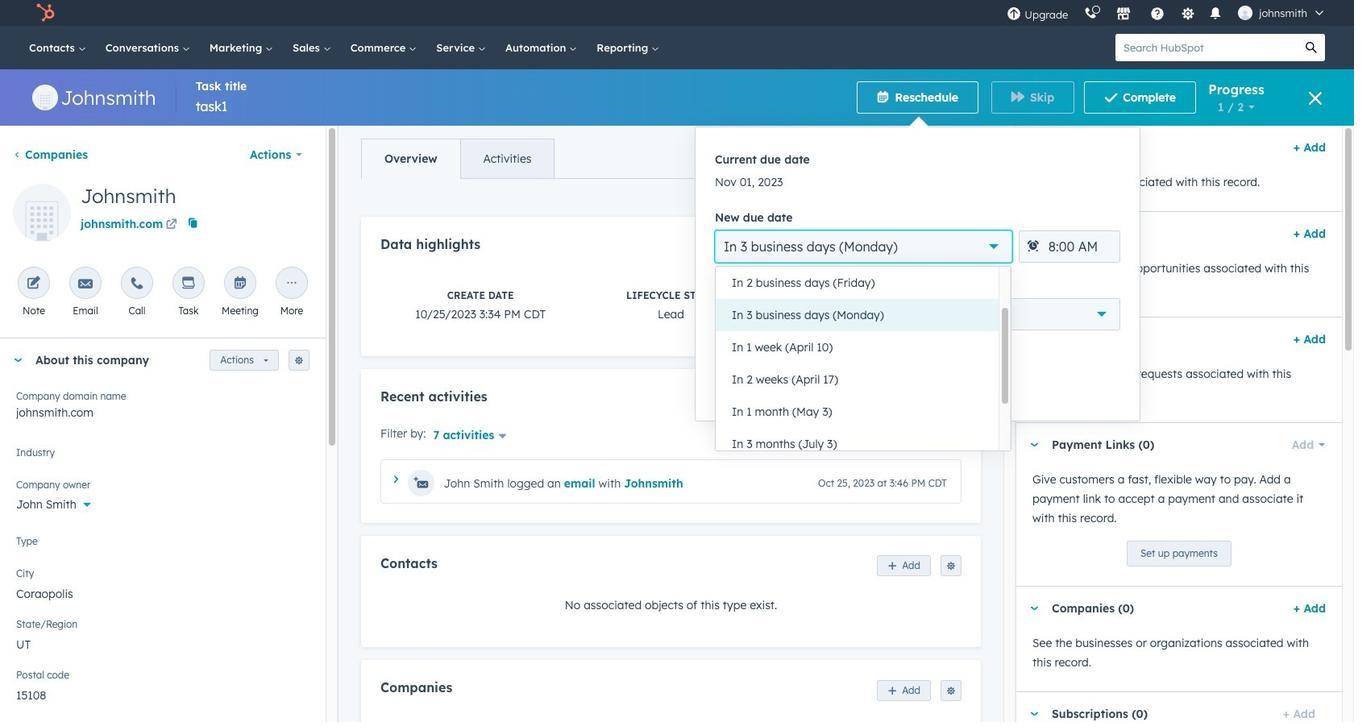 Task type: describe. For each thing, give the bounding box(es) containing it.
HH:MM text field
[[1019, 231, 1120, 263]]

schedule a meeting image
[[233, 276, 247, 292]]

more activities, menu pop up image
[[285, 276, 299, 292]]

close image
[[1309, 92, 1322, 105]]

marketplaces image
[[1117, 7, 1131, 22]]

link opens in a new window image
[[166, 219, 177, 231]]

link opens in a new window image
[[166, 216, 177, 235]]

create a note image
[[27, 276, 41, 292]]



Task type: locate. For each thing, give the bounding box(es) containing it.
manage card settings image
[[294, 356, 304, 366]]

None text field
[[16, 679, 310, 711]]

1 vertical spatial caret image
[[1029, 712, 1039, 716]]

list box
[[716, 267, 1011, 460]]

2 caret image from the top
[[1029, 712, 1039, 716]]

john smith image
[[1238, 6, 1253, 20]]

Search HubSpot search field
[[1116, 34, 1298, 61]]

create a task image
[[181, 276, 196, 292]]

None text field
[[16, 577, 310, 609], [16, 628, 310, 660], [16, 577, 310, 609], [16, 628, 310, 660]]

create an email image
[[78, 276, 93, 292]]

0 vertical spatial caret image
[[1029, 443, 1039, 447]]

make a phone call image
[[130, 276, 144, 292]]

1 caret image from the top
[[1029, 443, 1039, 447]]

caret image
[[1029, 232, 1039, 236], [13, 358, 23, 362], [394, 476, 398, 483], [1029, 607, 1039, 611]]

menu
[[999, 0, 1335, 26]]

caret image
[[1029, 443, 1039, 447], [1029, 712, 1039, 716]]

navigation
[[361, 139, 555, 179]]



Task type: vqa. For each thing, say whether or not it's contained in the screenshot.
email overview checkbox
no



